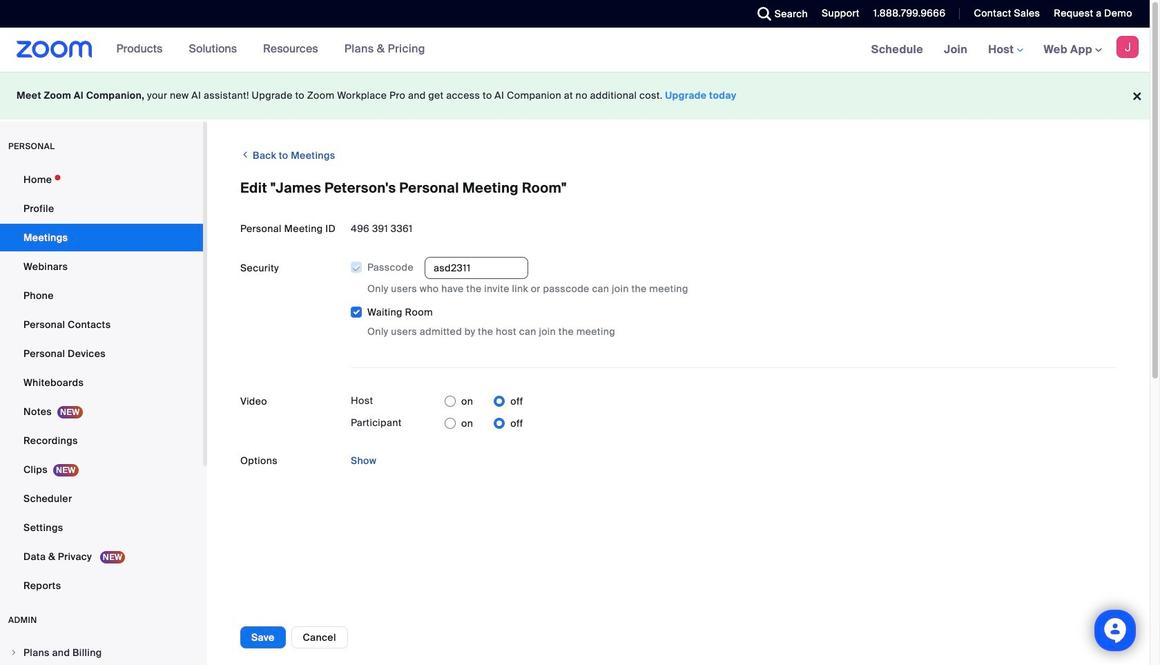 Task type: locate. For each thing, give the bounding box(es) containing it.
menu item
[[0, 640, 203, 665]]

personal menu menu
[[0, 166, 203, 601]]

group
[[350, 257, 1117, 339]]

option group
[[445, 391, 524, 413], [445, 413, 524, 435]]

profile picture image
[[1117, 36, 1140, 58]]

meetings navigation
[[861, 28, 1151, 73]]

zoom logo image
[[17, 41, 92, 58]]

banner
[[0, 28, 1151, 73]]

footer
[[0, 72, 1151, 120]]

None text field
[[425, 257, 529, 279]]

1 option group from the top
[[445, 391, 524, 413]]

right image
[[10, 649, 18, 657]]



Task type: describe. For each thing, give the bounding box(es) containing it.
2 option group from the top
[[445, 413, 524, 435]]

left image
[[240, 148, 250, 162]]

product information navigation
[[106, 28, 436, 72]]



Task type: vqa. For each thing, say whether or not it's contained in the screenshot.
meetings navigation
yes



